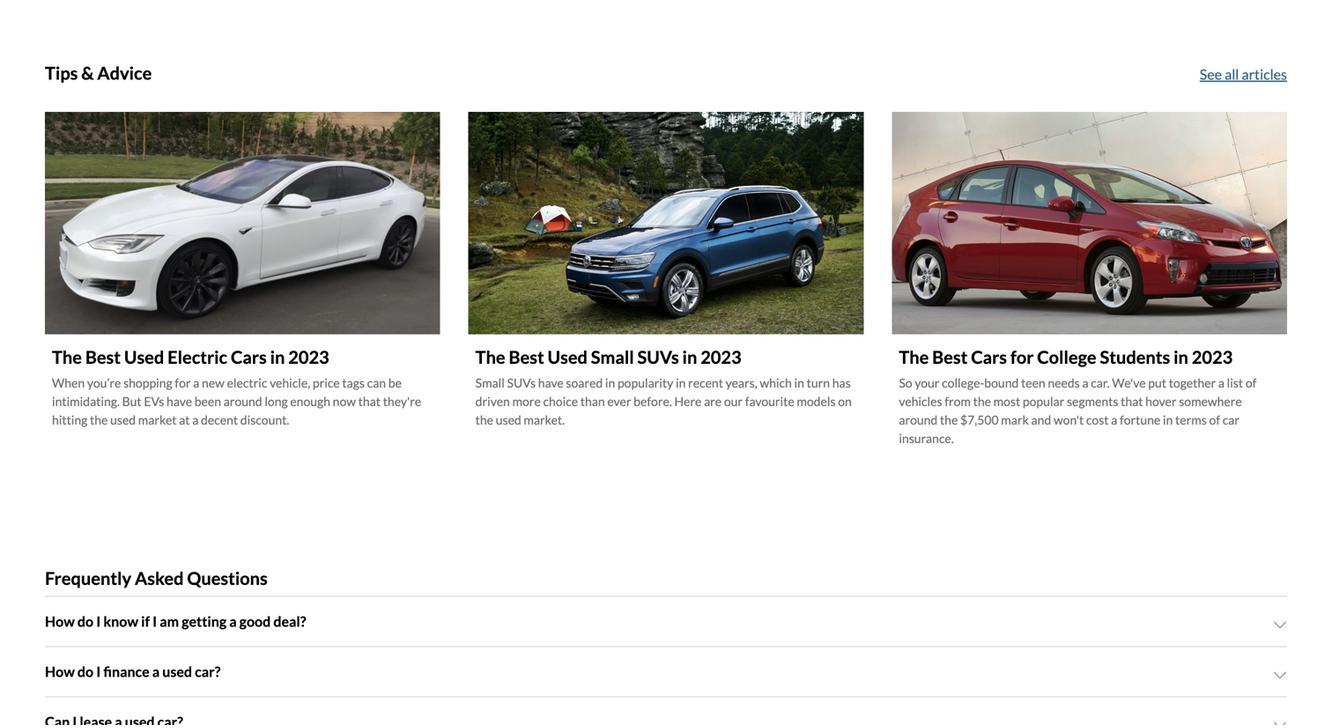 Task type: locate. For each thing, give the bounding box(es) containing it.
0 vertical spatial suvs
[[638, 347, 679, 368]]

mark
[[1002, 412, 1029, 427]]

the
[[974, 394, 992, 409], [90, 412, 108, 427], [476, 412, 494, 427], [940, 412, 958, 427]]

i left know at the left of page
[[96, 613, 101, 630]]

2023 up recent
[[701, 347, 742, 368]]

1 horizontal spatial that
[[1121, 394, 1144, 409]]

1 horizontal spatial suvs
[[638, 347, 679, 368]]

0 horizontal spatial used
[[110, 412, 136, 427]]

3 best from the left
[[933, 347, 968, 368]]

best inside the best used electric cars in 2023 when you're shopping for a new electric vehicle, price tags can be intimidating. but evs have been around long enough now that they're hitting the used market at a decent discount.
[[85, 347, 121, 368]]

the up so at the bottom
[[899, 347, 929, 368]]

0 horizontal spatial around
[[224, 394, 262, 409]]

for up teen at the right bottom of the page
[[1011, 347, 1034, 368]]

best for the best cars for college students in 2023
[[933, 347, 968, 368]]

used up the shopping
[[124, 347, 164, 368]]

1 vertical spatial suvs
[[507, 375, 536, 390]]

around inside the best cars for college students in 2023 so your college-bound teen needs a car. we've put together a list of vehicles from the most popular segments that hover somewhere around the $7,500 mark and won't cost a fortune in terms of car insurance.
[[899, 412, 938, 427]]

1 cars from the left
[[231, 347, 267, 368]]

suvs up popularity
[[638, 347, 679, 368]]

chevron down image for how do i finance a used car?
[[1274, 669, 1288, 683]]

1 do from the top
[[78, 613, 94, 630]]

somewhere
[[1180, 394, 1243, 409]]

3 the from the left
[[899, 347, 929, 368]]

won't
[[1054, 412, 1084, 427]]

chevron down image for how do i know if i am getting a good deal?
[[1274, 618, 1288, 632]]

0 horizontal spatial that
[[358, 394, 381, 409]]

1 best from the left
[[85, 347, 121, 368]]

have up at
[[167, 394, 192, 409]]

0 horizontal spatial 2023
[[288, 347, 329, 368]]

1 chevron down image from the top
[[1274, 618, 1288, 632]]

terms
[[1176, 412, 1207, 427]]

1 horizontal spatial for
[[1011, 347, 1034, 368]]

0 horizontal spatial have
[[167, 394, 192, 409]]

the up driven
[[476, 347, 506, 368]]

best inside 'the best used small suvs in 2023 small suvs have soared in popularity in recent years, which in turn has driven more choice than ever before. here are our favourite models on the used market.'
[[509, 347, 544, 368]]

the inside the best cars for college students in 2023 so your college-bound teen needs a car. we've put together a list of vehicles from the most popular segments that hover somewhere around the $7,500 mark and won't cost a fortune in terms of car insurance.
[[899, 347, 929, 368]]

the best used small suvs in 2023 small suvs have soared in popularity in recent years, which in turn has driven more choice than ever before. here are our favourite models on the used market.
[[476, 347, 852, 427]]

1 horizontal spatial of
[[1246, 375, 1257, 390]]

0 vertical spatial have
[[538, 375, 564, 390]]

for down electric
[[175, 375, 191, 390]]

your
[[915, 375, 940, 390]]

a
[[193, 375, 200, 390], [1083, 375, 1089, 390], [1219, 375, 1225, 390], [192, 412, 199, 427], [1112, 412, 1118, 427], [229, 613, 237, 630], [152, 663, 160, 680]]

how do i know if i am getting a good deal?
[[45, 613, 306, 630]]

at
[[179, 412, 190, 427]]

the for the best used small suvs in 2023
[[476, 347, 506, 368]]

i right if
[[153, 613, 157, 630]]

2 chevron down image from the top
[[1274, 669, 1288, 683]]

in
[[270, 347, 285, 368], [683, 347, 697, 368], [1174, 347, 1189, 368], [605, 375, 615, 390], [676, 375, 686, 390], [795, 375, 805, 390], [1163, 412, 1173, 427]]

best
[[85, 347, 121, 368], [509, 347, 544, 368], [933, 347, 968, 368]]

2 used from the left
[[548, 347, 588, 368]]

a right at
[[192, 412, 199, 427]]

1 used from the left
[[124, 347, 164, 368]]

do
[[78, 613, 94, 630], [78, 663, 94, 680]]

1 horizontal spatial used
[[548, 347, 588, 368]]

i
[[96, 613, 101, 630], [153, 613, 157, 630], [96, 663, 101, 680]]

0 horizontal spatial used
[[124, 347, 164, 368]]

1 vertical spatial how
[[45, 663, 75, 680]]

2023 for the best used small suvs in 2023
[[701, 347, 742, 368]]

we've
[[1113, 375, 1146, 390]]

the best used small suvs in 2023 image
[[469, 112, 864, 334]]

used inside 'the best used small suvs in 2023 small suvs have soared in popularity in recent years, which in turn has driven more choice than ever before. here are our favourite models on the used market.'
[[548, 347, 588, 368]]

small
[[591, 347, 634, 368], [476, 375, 505, 390]]

of left car
[[1210, 412, 1221, 427]]

insurance.
[[899, 431, 954, 446]]

small up soared
[[591, 347, 634, 368]]

the down driven
[[476, 412, 494, 427]]

2 2023 from the left
[[701, 347, 742, 368]]

cars up electric
[[231, 347, 267, 368]]

how do i know if i am getting a good deal? button
[[45, 597, 1288, 646]]

best inside the best cars for college students in 2023 so your college-bound teen needs a car. we've put together a list of vehicles from the most popular segments that hover somewhere around the $7,500 mark and won't cost a fortune in terms of car insurance.
[[933, 347, 968, 368]]

suvs
[[638, 347, 679, 368], [507, 375, 536, 390]]

used down but
[[110, 412, 136, 427]]

cars
[[231, 347, 267, 368], [971, 347, 1007, 368]]

1 vertical spatial for
[[175, 375, 191, 390]]

0 horizontal spatial small
[[476, 375, 505, 390]]

car.
[[1091, 375, 1110, 390]]

i left finance
[[96, 663, 101, 680]]

2023 inside 'the best used small suvs in 2023 small suvs have soared in popularity in recent years, which in turn has driven more choice than ever before. here are our favourite models on the used market.'
[[701, 347, 742, 368]]

how left finance
[[45, 663, 75, 680]]

cost
[[1087, 412, 1109, 427]]

best up more
[[509, 347, 544, 368]]

&
[[81, 63, 94, 84]]

if
[[141, 613, 150, 630]]

tags
[[342, 375, 365, 390]]

market
[[138, 412, 177, 427]]

has
[[833, 375, 851, 390]]

fortune
[[1120, 412, 1161, 427]]

have up choice
[[538, 375, 564, 390]]

the inside the best used electric cars in 2023 when you're shopping for a new electric vehicle, price tags can be intimidating. but evs have been around long enough now that they're hitting the used market at a decent discount.
[[52, 347, 82, 368]]

articles
[[1242, 66, 1288, 83]]

getting
[[182, 613, 227, 630]]

electric
[[227, 375, 267, 390]]

1 horizontal spatial have
[[538, 375, 564, 390]]

used inside dropdown button
[[162, 663, 192, 680]]

1 horizontal spatial the
[[476, 347, 506, 368]]

how down frequently
[[45, 613, 75, 630]]

in up vehicle,
[[270, 347, 285, 368]]

decent
[[201, 412, 238, 427]]

2023
[[288, 347, 329, 368], [701, 347, 742, 368], [1192, 347, 1233, 368]]

soared
[[566, 375, 603, 390]]

1 horizontal spatial small
[[591, 347, 634, 368]]

small up driven
[[476, 375, 505, 390]]

best for the best used small suvs in 2023
[[509, 347, 544, 368]]

2023 up price
[[288, 347, 329, 368]]

3 chevron down image from the top
[[1274, 719, 1288, 725]]

the for the best used electric cars in 2023
[[52, 347, 82, 368]]

cars inside the best cars for college students in 2023 so your college-bound teen needs a car. we've put together a list of vehicles from the most popular segments that hover somewhere around the $7,500 mark and won't cost a fortune in terms of car insurance.
[[971, 347, 1007, 368]]

chevron down image
[[1274, 618, 1288, 632], [1274, 669, 1288, 683], [1274, 719, 1288, 725]]

0 horizontal spatial the
[[52, 347, 82, 368]]

the for the best cars for college students in 2023
[[899, 347, 929, 368]]

do left know at the left of page
[[78, 613, 94, 630]]

2 horizontal spatial 2023
[[1192, 347, 1233, 368]]

cars inside the best used electric cars in 2023 when you're shopping for a new electric vehicle, price tags can be intimidating. but evs have been around long enough now that they're hitting the used market at a decent discount.
[[231, 347, 267, 368]]

1 horizontal spatial 2023
[[701, 347, 742, 368]]

0 horizontal spatial of
[[1210, 412, 1221, 427]]

2 the from the left
[[476, 347, 506, 368]]

1 horizontal spatial around
[[899, 412, 938, 427]]

used
[[124, 347, 164, 368], [548, 347, 588, 368]]

2 horizontal spatial best
[[933, 347, 968, 368]]

evs
[[144, 394, 164, 409]]

the up the when
[[52, 347, 82, 368]]

1 horizontal spatial cars
[[971, 347, 1007, 368]]

for
[[1011, 347, 1034, 368], [175, 375, 191, 390]]

intimidating.
[[52, 394, 120, 409]]

do for know
[[78, 613, 94, 630]]

frequently
[[45, 568, 131, 589]]

that
[[358, 394, 381, 409], [1121, 394, 1144, 409]]

the
[[52, 347, 82, 368], [476, 347, 506, 368], [899, 347, 929, 368]]

driven
[[476, 394, 510, 409]]

2 how from the top
[[45, 663, 75, 680]]

0 vertical spatial for
[[1011, 347, 1034, 368]]

used down driven
[[496, 412, 522, 427]]

2 horizontal spatial the
[[899, 347, 929, 368]]

0 vertical spatial around
[[224, 394, 262, 409]]

car?
[[195, 663, 221, 680]]

1 vertical spatial around
[[899, 412, 938, 427]]

2 horizontal spatial used
[[496, 412, 522, 427]]

1 horizontal spatial best
[[509, 347, 544, 368]]

used inside the best used electric cars in 2023 when you're shopping for a new electric vehicle, price tags can be intimidating. but evs have been around long enough now that they're hitting the used market at a decent discount.
[[110, 412, 136, 427]]

teen
[[1022, 375, 1046, 390]]

0 horizontal spatial best
[[85, 347, 121, 368]]

best up you're on the bottom
[[85, 347, 121, 368]]

0 vertical spatial chevron down image
[[1274, 618, 1288, 632]]

of
[[1246, 375, 1257, 390], [1210, 412, 1221, 427]]

i for finance
[[96, 663, 101, 680]]

1 vertical spatial have
[[167, 394, 192, 409]]

suvs up more
[[507, 375, 536, 390]]

2023 inside the best used electric cars in 2023 when you're shopping for a new electric vehicle, price tags can be intimidating. but evs have been around long enough now that they're hitting the used market at a decent discount.
[[288, 347, 329, 368]]

that inside the best used electric cars in 2023 when you're shopping for a new electric vehicle, price tags can be intimidating. but evs have been around long enough now that they're hitting the used market at a decent discount.
[[358, 394, 381, 409]]

1 how from the top
[[45, 613, 75, 630]]

1 horizontal spatial used
[[162, 663, 192, 680]]

used up soared
[[548, 347, 588, 368]]

around down electric
[[224, 394, 262, 409]]

new
[[202, 375, 225, 390]]

i for know
[[96, 613, 101, 630]]

2 cars from the left
[[971, 347, 1007, 368]]

2 vertical spatial chevron down image
[[1274, 719, 1288, 725]]

of right list
[[1246, 375, 1257, 390]]

used for electric
[[124, 347, 164, 368]]

1 vertical spatial do
[[78, 663, 94, 680]]

around down the vehicles
[[899, 412, 938, 427]]

0 vertical spatial do
[[78, 613, 94, 630]]

0 vertical spatial how
[[45, 613, 75, 630]]

that inside the best cars for college students in 2023 so your college-bound teen needs a car. we've put together a list of vehicles from the most popular segments that hover somewhere around the $7,500 mark and won't cost a fortune in terms of car insurance.
[[1121, 394, 1144, 409]]

see
[[1200, 66, 1223, 83]]

0 horizontal spatial cars
[[231, 347, 267, 368]]

around inside the best used electric cars in 2023 when you're shopping for a new electric vehicle, price tags can be intimidating. but evs have been around long enough now that they're hitting the used market at a decent discount.
[[224, 394, 262, 409]]

a left 'car.'
[[1083, 375, 1089, 390]]

1 vertical spatial small
[[476, 375, 505, 390]]

long
[[265, 394, 288, 409]]

chevron down image inside how do i know if i am getting a good deal? dropdown button
[[1274, 618, 1288, 632]]

in up "here"
[[676, 375, 686, 390]]

best up college-
[[933, 347, 968, 368]]

that for 2023
[[358, 394, 381, 409]]

1 vertical spatial chevron down image
[[1274, 669, 1288, 683]]

3 2023 from the left
[[1192, 347, 1233, 368]]

the down intimidating.
[[90, 412, 108, 427]]

asked
[[135, 568, 184, 589]]

have
[[538, 375, 564, 390], [167, 394, 192, 409]]

deal?
[[274, 613, 306, 630]]

needs
[[1048, 375, 1080, 390]]

do for finance
[[78, 663, 94, 680]]

around
[[224, 394, 262, 409], [899, 412, 938, 427]]

2023 up together
[[1192, 347, 1233, 368]]

recent
[[688, 375, 724, 390]]

the best cars for college students in 2023 image
[[892, 112, 1288, 334]]

1 vertical spatial of
[[1210, 412, 1221, 427]]

together
[[1169, 375, 1216, 390]]

that down can
[[358, 394, 381, 409]]

list
[[1228, 375, 1244, 390]]

0 horizontal spatial for
[[175, 375, 191, 390]]

the inside 'the best used small suvs in 2023 small suvs have soared in popularity in recent years, which in turn has driven more choice than ever before. here are our favourite models on the used market.'
[[476, 347, 506, 368]]

1 2023 from the left
[[288, 347, 329, 368]]

1 the from the left
[[52, 347, 82, 368]]

used for small
[[548, 347, 588, 368]]

used inside 'the best used small suvs in 2023 small suvs have soared in popularity in recent years, which in turn has driven more choice than ever before. here are our favourite models on the used market.'
[[496, 412, 522, 427]]

used inside the best used electric cars in 2023 when you're shopping for a new electric vehicle, price tags can be intimidating. but evs have been around long enough now that they're hitting the used market at a decent discount.
[[124, 347, 164, 368]]

cars up bound at the bottom right of page
[[971, 347, 1007, 368]]

2 do from the top
[[78, 663, 94, 680]]

2 best from the left
[[509, 347, 544, 368]]

how for how do i know if i am getting a good deal?
[[45, 613, 75, 630]]

1 that from the left
[[358, 394, 381, 409]]

2 that from the left
[[1121, 394, 1144, 409]]

that down we've
[[1121, 394, 1144, 409]]

used left car?
[[162, 663, 192, 680]]

bound
[[985, 375, 1019, 390]]

do left finance
[[78, 663, 94, 680]]

in down hover
[[1163, 412, 1173, 427]]

for inside the best used electric cars in 2023 when you're shopping for a new electric vehicle, price tags can be intimidating. but evs have been around long enough now that they're hitting the used market at a decent discount.
[[175, 375, 191, 390]]

2023 inside the best cars for college students in 2023 so your college-bound teen needs a car. we've put together a list of vehicles from the most popular segments that hover somewhere around the $7,500 mark and won't cost a fortune in terms of car insurance.
[[1192, 347, 1233, 368]]

a left new at the left
[[193, 375, 200, 390]]

chevron down image inside how do i finance a used car? dropdown button
[[1274, 669, 1288, 683]]

market.
[[524, 412, 565, 427]]



Task type: describe. For each thing, give the bounding box(es) containing it.
0 vertical spatial of
[[1246, 375, 1257, 390]]

have inside the best used electric cars in 2023 when you're shopping for a new electric vehicle, price tags can be intimidating. but evs have been around long enough now that they're hitting the used market at a decent discount.
[[167, 394, 192, 409]]

$7,500
[[961, 412, 999, 427]]

hover
[[1146, 394, 1177, 409]]

segments
[[1067, 394, 1119, 409]]

a right finance
[[152, 663, 160, 680]]

the inside the best used electric cars in 2023 when you're shopping for a new electric vehicle, price tags can be intimidating. but evs have been around long enough now that they're hitting the used market at a decent discount.
[[90, 412, 108, 427]]

the best used electric cars in 2023 image
[[45, 112, 440, 334]]

a left good at the bottom left
[[229, 613, 237, 630]]

see all articles
[[1200, 66, 1288, 83]]

how do i finance a used car?
[[45, 663, 221, 680]]

can
[[367, 375, 386, 390]]

frequently asked questions
[[45, 568, 268, 589]]

so
[[899, 375, 913, 390]]

the best cars for college students in 2023 so your college-bound teen needs a car. we've put together a list of vehicles from the most popular segments that hover somewhere around the $7,500 mark and won't cost a fortune in terms of car insurance.
[[899, 347, 1257, 446]]

how for how do i finance a used car?
[[45, 663, 75, 680]]

the up $7,500
[[974, 394, 992, 409]]

which
[[760, 375, 792, 390]]

but
[[122, 394, 142, 409]]

most
[[994, 394, 1021, 409]]

models
[[797, 394, 836, 409]]

years,
[[726, 375, 758, 390]]

when
[[52, 375, 85, 390]]

for inside the best cars for college students in 2023 so your college-bound teen needs a car. we've put together a list of vehicles from the most popular segments that hover somewhere around the $7,500 mark and won't cost a fortune in terms of car insurance.
[[1011, 347, 1034, 368]]

in up together
[[1174, 347, 1189, 368]]

are
[[704, 394, 722, 409]]

0 horizontal spatial suvs
[[507, 375, 536, 390]]

price
[[313, 375, 340, 390]]

0 vertical spatial small
[[591, 347, 634, 368]]

they're
[[383, 394, 422, 409]]

tips & advice
[[45, 63, 152, 84]]

the down from
[[940, 412, 958, 427]]

and
[[1032, 412, 1052, 427]]

that for in
[[1121, 394, 1144, 409]]

tips
[[45, 63, 78, 84]]

all
[[1225, 66, 1240, 83]]

popularity
[[618, 375, 674, 390]]

know
[[103, 613, 138, 630]]

vehicle,
[[270, 375, 310, 390]]

best for the best used electric cars in 2023
[[85, 347, 121, 368]]

from
[[945, 394, 971, 409]]

a right cost
[[1112, 412, 1118, 427]]

in up ever
[[605, 375, 615, 390]]

good
[[239, 613, 271, 630]]

discount.
[[240, 412, 289, 427]]

2023 for the best used electric cars in 2023
[[288, 347, 329, 368]]

than
[[581, 394, 605, 409]]

advice
[[97, 63, 152, 84]]

in inside the best used electric cars in 2023 when you're shopping for a new electric vehicle, price tags can be intimidating. but evs have been around long enough now that they're hitting the used market at a decent discount.
[[270, 347, 285, 368]]

in up recent
[[683, 347, 697, 368]]

put
[[1149, 375, 1167, 390]]

car
[[1223, 412, 1240, 427]]

popular
[[1023, 394, 1065, 409]]

vehicles
[[899, 394, 943, 409]]

be
[[389, 375, 402, 390]]

choice
[[543, 394, 578, 409]]

been
[[195, 394, 221, 409]]

electric
[[168, 347, 227, 368]]

turn
[[807, 375, 830, 390]]

shopping
[[123, 375, 172, 390]]

before.
[[634, 394, 672, 409]]

on
[[838, 394, 852, 409]]

questions
[[187, 568, 268, 589]]

college
[[1038, 347, 1097, 368]]

favourite
[[745, 394, 795, 409]]

in left the "turn"
[[795, 375, 805, 390]]

our
[[724, 394, 743, 409]]

here
[[675, 394, 702, 409]]

hitting
[[52, 412, 88, 427]]

now
[[333, 394, 356, 409]]

college-
[[942, 375, 985, 390]]

enough
[[290, 394, 330, 409]]

am
[[160, 613, 179, 630]]

ever
[[608, 394, 631, 409]]

the best used electric cars in 2023 when you're shopping for a new electric vehicle, price tags can be intimidating. but evs have been around long enough now that they're hitting the used market at a decent discount.
[[52, 347, 422, 427]]

see all articles link
[[1200, 64, 1288, 85]]

more
[[513, 394, 541, 409]]

have inside 'the best used small suvs in 2023 small suvs have soared in popularity in recent years, which in turn has driven more choice than ever before. here are our favourite models on the used market.'
[[538, 375, 564, 390]]

students
[[1100, 347, 1171, 368]]

how do i finance a used car? button
[[45, 647, 1288, 697]]

finance
[[103, 663, 150, 680]]

a left list
[[1219, 375, 1225, 390]]

the inside 'the best used small suvs in 2023 small suvs have soared in popularity in recent years, which in turn has driven more choice than ever before. here are our favourite models on the used market.'
[[476, 412, 494, 427]]



Task type: vqa. For each thing, say whether or not it's contained in the screenshot.
"Tha..."
no



